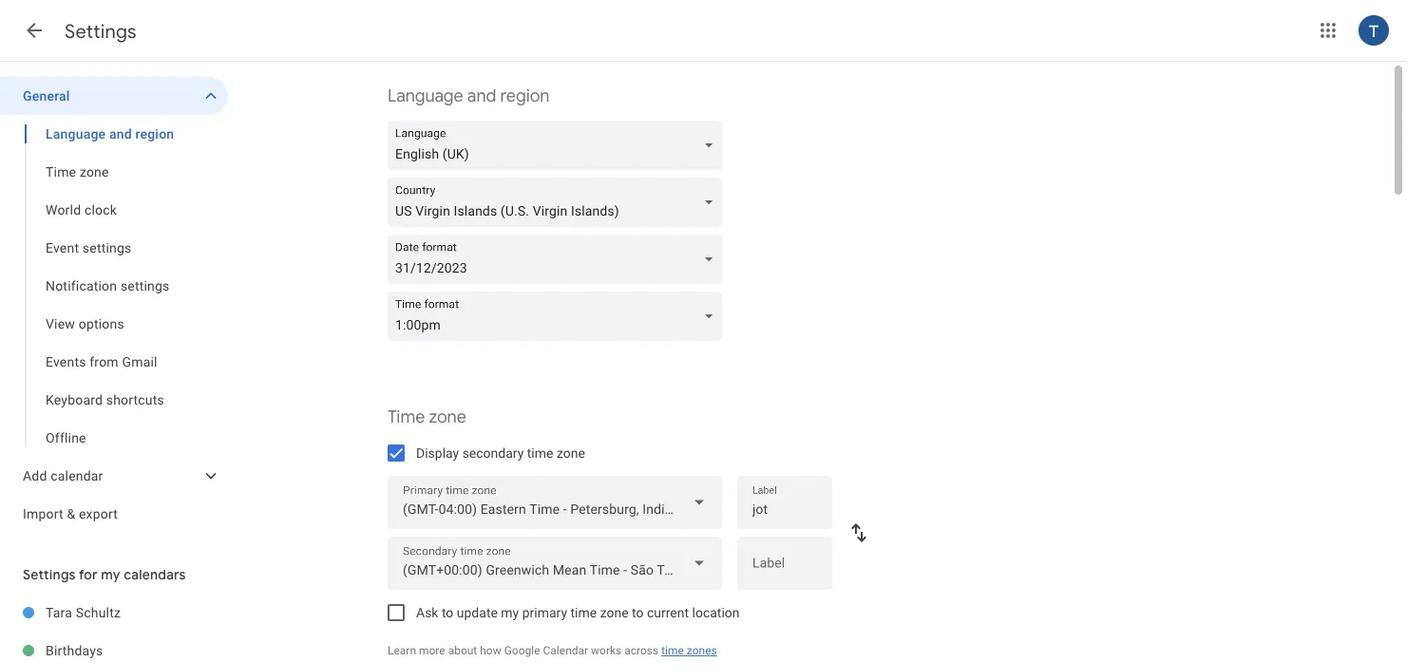 Task type: describe. For each thing, give the bounding box(es) containing it.
primary
[[522, 605, 567, 621]]

notification
[[46, 278, 117, 294]]

events from gmail
[[46, 354, 157, 370]]

time zones link
[[662, 644, 717, 658]]

secondary
[[462, 445, 524, 461]]

for
[[79, 566, 98, 583]]

0 vertical spatial language
[[388, 85, 463, 106]]

notification settings
[[46, 278, 170, 294]]

1 to from the left
[[442, 605, 454, 621]]

export
[[79, 506, 118, 522]]

calendars
[[124, 566, 186, 583]]

tree containing general
[[0, 77, 228, 533]]

offline
[[46, 430, 86, 446]]

general tree item
[[0, 77, 228, 115]]

world
[[46, 202, 81, 218]]

time zone inside group
[[46, 164, 109, 180]]

1 vertical spatial time
[[388, 406, 425, 428]]

about
[[448, 644, 477, 658]]

swap time zones image
[[848, 522, 870, 545]]

tara schultz
[[46, 605, 121, 621]]

clock
[[84, 202, 117, 218]]

location
[[692, 605, 740, 621]]

how
[[480, 644, 501, 658]]

view options
[[46, 316, 124, 332]]

language and region inside group
[[46, 126, 174, 142]]

across
[[625, 644, 659, 658]]

gmail
[[122, 354, 157, 370]]

birthdays link
[[46, 632, 228, 662]]

google
[[504, 644, 540, 658]]

options
[[79, 316, 124, 332]]

0 vertical spatial time
[[527, 445, 553, 461]]

ask
[[416, 605, 439, 621]]

birthdays
[[46, 643, 103, 659]]

settings for settings for my calendars
[[23, 566, 76, 583]]

1 vertical spatial time
[[571, 605, 597, 621]]

shortcuts
[[106, 392, 164, 408]]

events
[[46, 354, 86, 370]]

calendar
[[543, 644, 588, 658]]

keyboard shortcuts
[[46, 392, 164, 408]]

zone up the works at the left of page
[[600, 605, 629, 621]]

and inside group
[[109, 126, 132, 142]]

birthdays tree item
[[0, 632, 228, 662]]

update
[[457, 605, 498, 621]]

learn more about how google calendar works across time zones
[[388, 644, 717, 658]]

works
[[591, 644, 622, 658]]

1 horizontal spatial region
[[500, 85, 550, 106]]

zone inside group
[[80, 164, 109, 180]]

Label for primary time zone. text field
[[753, 496, 817, 523]]

keyboard
[[46, 392, 103, 408]]

event settings
[[46, 240, 132, 256]]



Task type: vqa. For each thing, say whether or not it's contained in the screenshot.
leftmost region
yes



Task type: locate. For each thing, give the bounding box(es) containing it.
settings for notification settings
[[121, 278, 170, 294]]

time up the display
[[388, 406, 425, 428]]

2 horizontal spatial time
[[662, 644, 684, 658]]

0 horizontal spatial language
[[46, 126, 106, 142]]

0 horizontal spatial language and region
[[46, 126, 174, 142]]

settings up notification settings
[[83, 240, 132, 256]]

0 vertical spatial and
[[467, 85, 496, 106]]

settings heading
[[65, 19, 137, 43]]

1 vertical spatial language
[[46, 126, 106, 142]]

time left zones
[[662, 644, 684, 658]]

event
[[46, 240, 79, 256]]

0 vertical spatial language and region
[[388, 85, 550, 106]]

zone up the display
[[429, 406, 466, 428]]

0 vertical spatial time zone
[[46, 164, 109, 180]]

group
[[0, 115, 228, 457]]

display secondary time zone
[[416, 445, 585, 461]]

settings for my calendars
[[23, 566, 186, 583]]

time
[[527, 445, 553, 461], [571, 605, 597, 621], [662, 644, 684, 658]]

tara schultz tree item
[[0, 594, 228, 632]]

language and region
[[388, 85, 550, 106], [46, 126, 174, 142]]

region
[[500, 85, 550, 106], [135, 126, 174, 142]]

zone up "clock"
[[80, 164, 109, 180]]

view
[[46, 316, 75, 332]]

my right the for
[[101, 566, 120, 583]]

1 vertical spatial settings
[[23, 566, 76, 583]]

zone
[[80, 164, 109, 180], [429, 406, 466, 428], [557, 445, 585, 461], [600, 605, 629, 621]]

add
[[23, 468, 47, 484]]

1 vertical spatial and
[[109, 126, 132, 142]]

settings left the for
[[23, 566, 76, 583]]

language inside group
[[46, 126, 106, 142]]

1 horizontal spatial time zone
[[388, 406, 466, 428]]

time right primary
[[571, 605, 597, 621]]

1 vertical spatial time zone
[[388, 406, 466, 428]]

0 horizontal spatial time
[[527, 445, 553, 461]]

from
[[90, 354, 119, 370]]

1 vertical spatial settings
[[121, 278, 170, 294]]

schultz
[[76, 605, 121, 621]]

calendar
[[51, 468, 103, 484]]

1 horizontal spatial to
[[632, 605, 644, 621]]

0 horizontal spatial and
[[109, 126, 132, 142]]

settings up "options" at the left of the page
[[121, 278, 170, 294]]

time right the secondary
[[527, 445, 553, 461]]

learn
[[388, 644, 416, 658]]

1 vertical spatial my
[[501, 605, 519, 621]]

world clock
[[46, 202, 117, 218]]

1 horizontal spatial language
[[388, 85, 463, 106]]

1 vertical spatial region
[[135, 126, 174, 142]]

0 horizontal spatial my
[[101, 566, 120, 583]]

time zone
[[46, 164, 109, 180], [388, 406, 466, 428]]

zone right the secondary
[[557, 445, 585, 461]]

time up world
[[46, 164, 76, 180]]

add calendar
[[23, 468, 103, 484]]

2 vertical spatial time
[[662, 644, 684, 658]]

Label for secondary time zone. text field
[[753, 557, 817, 584]]

and
[[467, 85, 496, 106], [109, 126, 132, 142]]

0 horizontal spatial region
[[135, 126, 174, 142]]

time zone up the display
[[388, 406, 466, 428]]

0 vertical spatial settings
[[65, 19, 137, 43]]

tara
[[46, 605, 72, 621]]

region inside group
[[135, 126, 174, 142]]

general
[[23, 88, 70, 104]]

1 horizontal spatial time
[[388, 406, 425, 428]]

go back image
[[23, 19, 46, 42]]

import
[[23, 506, 63, 522]]

0 vertical spatial my
[[101, 566, 120, 583]]

settings
[[83, 240, 132, 256], [121, 278, 170, 294]]

to right ask
[[442, 605, 454, 621]]

settings for event settings
[[83, 240, 132, 256]]

zones
[[687, 644, 717, 658]]

1 horizontal spatial and
[[467, 85, 496, 106]]

more
[[419, 644, 445, 658]]

1 horizontal spatial language and region
[[388, 85, 550, 106]]

2 to from the left
[[632, 605, 644, 621]]

import & export
[[23, 506, 118, 522]]

my
[[101, 566, 120, 583], [501, 605, 519, 621]]

1 horizontal spatial my
[[501, 605, 519, 621]]

None field
[[388, 121, 730, 170], [388, 178, 730, 227], [388, 235, 730, 284], [388, 292, 730, 341], [388, 476, 722, 529], [388, 537, 722, 590], [388, 121, 730, 170], [388, 178, 730, 227], [388, 235, 730, 284], [388, 292, 730, 341], [388, 476, 722, 529], [388, 537, 722, 590]]

current
[[647, 605, 689, 621]]

settings for my calendars tree
[[0, 594, 228, 662]]

language
[[388, 85, 463, 106], [46, 126, 106, 142]]

my right 'update' at the left bottom of the page
[[501, 605, 519, 621]]

group containing language and region
[[0, 115, 228, 457]]

time inside group
[[46, 164, 76, 180]]

&
[[67, 506, 75, 522]]

settings up the general tree item
[[65, 19, 137, 43]]

0 horizontal spatial time zone
[[46, 164, 109, 180]]

0 vertical spatial settings
[[83, 240, 132, 256]]

1 horizontal spatial time
[[571, 605, 597, 621]]

time zone up "world clock"
[[46, 164, 109, 180]]

0 vertical spatial region
[[500, 85, 550, 106]]

settings
[[65, 19, 137, 43], [23, 566, 76, 583]]

to left current on the bottom left of the page
[[632, 605, 644, 621]]

display
[[416, 445, 459, 461]]

settings for settings
[[65, 19, 137, 43]]

tree
[[0, 77, 228, 533]]

ask to update my primary time zone to current location
[[416, 605, 740, 621]]

0 vertical spatial time
[[46, 164, 76, 180]]

time
[[46, 164, 76, 180], [388, 406, 425, 428]]

1 vertical spatial language and region
[[46, 126, 174, 142]]

0 horizontal spatial time
[[46, 164, 76, 180]]

to
[[442, 605, 454, 621], [632, 605, 644, 621]]

0 horizontal spatial to
[[442, 605, 454, 621]]



